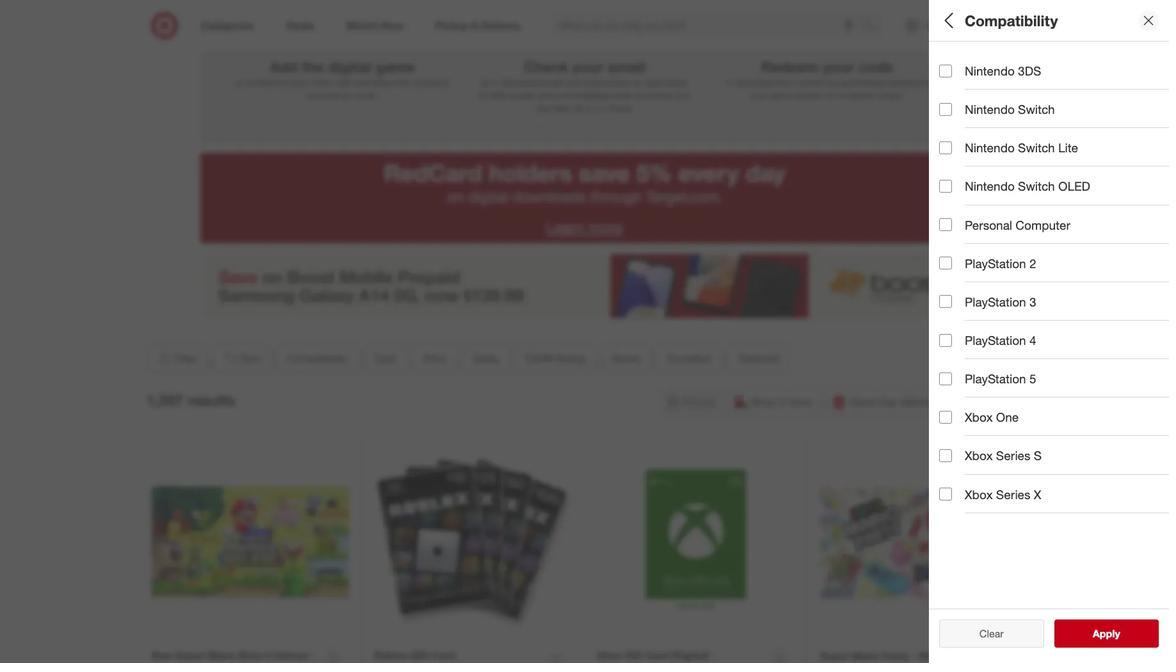 Task type: describe. For each thing, give the bounding box(es) containing it.
mario inside "super mario party - nintendo"
[[852, 650, 880, 663]]

Nintendo Switch Lite checkbox
[[939, 141, 952, 154]]

Include out of stock checkbox
[[939, 502, 952, 515]]

type button inside 'all filters' dialog
[[939, 86, 1169, 131]]

see
[[1079, 627, 1098, 640]]

target.com.
[[646, 188, 722, 206]]

content inside the add the digital game or content to your online cart and follow the checkout process as usual.
[[245, 77, 276, 88]]

sort button
[[211, 344, 271, 373]]

filter
[[174, 352, 197, 365]]

clear for clear all
[[973, 627, 997, 640]]

stock
[[1043, 501, 1073, 516]]

your inside the add the digital game or content to your online cart and follow the checkout process as usual.
[[289, 77, 306, 88]]

xbox gift card (digital)
[[597, 649, 709, 662]]

up
[[572, 102, 583, 113]]

process
[[307, 90, 339, 100]]

0 horizontal spatial type
[[374, 352, 396, 365]]

after
[[614, 90, 633, 100]]

to inside the add the digital game or content to your online cart and follow the checkout process as usual.
[[278, 77, 286, 88]]

0 horizontal spatial the
[[302, 58, 324, 76]]

emails
[[479, 90, 506, 100]]

redcard
[[384, 159, 482, 187]]

xbox series s
[[965, 448, 1042, 463]]

bros
[[239, 649, 262, 662]]

xbox for xbox one
[[965, 410, 993, 425]]

you
[[826, 77, 841, 88]]

advertisement region
[[200, 254, 969, 318]]

personal computer
[[965, 217, 1070, 232]]

shop
[[752, 396, 776, 408]]

computer.
[[837, 90, 877, 100]]

digital inside the add the digital game or content to your online cart and follow the checkout process as usual.
[[328, 58, 371, 76]]

rating for esrb rating 'button' inside 'all filters' dialog
[[976, 234, 1014, 249]]

- inside "super mario party - nintendo"
[[912, 650, 916, 663]]

results for see results
[[1101, 627, 1134, 640]]

check
[[524, 58, 568, 76]]

through
[[590, 188, 642, 206]]

pickup
[[683, 396, 714, 408]]

to inside check your email for a download code and instructions on next steps. emails usually arrive immediately after purchase, but can take up to 4+ hours.
[[585, 102, 593, 113]]

What can we help you find? suggestions appear below search field
[[552, 12, 867, 40]]

sort
[[240, 352, 260, 365]]

guest rating button
[[939, 400, 1169, 445]]

clear button
[[939, 620, 1044, 648]]

xbox for xbox gift card (digital)
[[597, 649, 622, 662]]

redeem
[[761, 58, 819, 76]]

playstation for playstation 2
[[965, 256, 1026, 271]]

playstation for playstation 3
[[965, 294, 1026, 309]]

arrive
[[538, 90, 561, 100]]

0 vertical spatial 2
[[579, 11, 590, 34]]

lite
[[1058, 140, 1078, 155]]

1 vertical spatial rating
[[555, 352, 585, 365]]

0 vertical spatial genre button
[[939, 266, 1169, 311]]

filter button
[[147, 344, 206, 373]]

s
[[1034, 448, 1042, 463]]

every
[[678, 159, 739, 187]]

gift for roblox
[[411, 649, 429, 662]]

fpo/apo button
[[939, 445, 1169, 490]]

more
[[588, 219, 623, 237]]

take
[[553, 102, 570, 113]]

nintendo for nintendo switch lite
[[965, 140, 1015, 155]]

Xbox Series S checkbox
[[939, 449, 952, 462]]

holders
[[489, 159, 572, 187]]

steps.
[[665, 77, 689, 88]]

0 horizontal spatial type button
[[363, 344, 407, 373]]

0 horizontal spatial price button
[[412, 344, 457, 373]]

usual.
[[354, 90, 377, 100]]

guest rating
[[939, 413, 1015, 428]]

clear for clear
[[980, 627, 1004, 640]]

see results
[[1079, 627, 1134, 640]]

genre inside 'all filters' dialog
[[939, 279, 974, 294]]

x
[[1034, 487, 1041, 502]]

code inside redeem your code to download the content you purchased directly to your game system or computer. enjoy!
[[858, 58, 893, 76]]

super mario party - nintendo link
[[820, 649, 988, 663]]

0 vertical spatial featured
[[738, 352, 779, 365]]

purchased
[[843, 77, 886, 88]]

for
[[480, 77, 491, 88]]

condition inside 'all filters' dialog
[[939, 324, 995, 338]]

can
[[536, 102, 551, 113]]

1 switch from the top
[[1018, 102, 1055, 117]]

all filters
[[939, 11, 1001, 29]]

new super mario bros u deluxe - link
[[151, 649, 319, 663]]

switch for lite
[[1018, 140, 1055, 155]]

all
[[1000, 627, 1010, 640]]

same day delivery
[[850, 396, 936, 408]]

1 vertical spatial digital
[[468, 188, 508, 206]]

1
[[337, 11, 347, 34]]

code inside check your email for a download code and instructions on next steps. emails usually arrive immediately after purchase, but can take up to 4+ hours.
[[543, 77, 563, 88]]

deluxe
[[275, 649, 308, 662]]

all
[[939, 11, 957, 29]]

1 horizontal spatial featured button
[[939, 355, 1169, 400]]

day
[[879, 396, 897, 408]]

a
[[494, 77, 499, 88]]

follow
[[371, 77, 395, 88]]

xbox one
[[965, 410, 1019, 425]]

purchase,
[[635, 90, 674, 100]]

xbox for xbox series s
[[965, 448, 993, 463]]

1 vertical spatial deals
[[473, 352, 499, 365]]

super inside "super mario party - nintendo"
[[820, 650, 849, 663]]

2 inside compatibility dialog
[[1030, 256, 1036, 271]]

nintendo inside "super mario party - nintendo"
[[919, 650, 963, 663]]

new
[[151, 649, 173, 662]]

series for s
[[996, 448, 1031, 463]]

Personal Computer checkbox
[[939, 218, 952, 231]]

playstation 5
[[965, 371, 1036, 386]]

u
[[264, 649, 272, 662]]

2 vertical spatial compatibility
[[287, 352, 347, 365]]

delivery
[[900, 396, 936, 408]]

playstation for playstation 4
[[965, 333, 1026, 348]]

download inside check your email for a download code and instructions on next steps. emails usually arrive immediately after purchase, but can take up to 4+ hours.
[[501, 77, 540, 88]]

clear all button
[[939, 620, 1044, 648]]

0 horizontal spatial on
[[447, 188, 464, 206]]

super inside new super mario bros u deluxe -
[[176, 649, 205, 662]]

or inside redeem your code to download the content you purchased directly to your game system or computer. enjoy!
[[826, 90, 835, 100]]

1,557
[[147, 392, 183, 409]]

downloads
[[512, 188, 586, 206]]

instructions
[[583, 77, 630, 88]]

0 horizontal spatial deals button
[[462, 344, 510, 373]]

see results button
[[1054, 620, 1159, 648]]

Xbox One checkbox
[[939, 411, 952, 424]]

content inside redeem your code to download the content you purchased directly to your game system or computer. enjoy!
[[793, 77, 824, 88]]

your up you at the right
[[823, 58, 854, 76]]

0 horizontal spatial featured button
[[727, 344, 790, 373]]

redcard holders save 5% every day
[[384, 159, 785, 187]]

nintendo for nintendo switch
[[965, 102, 1015, 117]]

playstation 2
[[965, 256, 1036, 271]]

playstation for playstation 5
[[965, 371, 1026, 386]]

include
[[965, 501, 1005, 516]]

as
[[342, 90, 351, 100]]

playstation 3
[[965, 294, 1036, 309]]

PlayStation 3 checkbox
[[939, 295, 952, 308]]

roblox gift card image
[[374, 444, 571, 641]]

esrb inside 'all filters' dialog
[[939, 234, 972, 249]]

next
[[645, 77, 662, 88]]

download inside redeem your code to download the content you purchased directly to your game system or computer. enjoy!
[[736, 77, 776, 88]]

nintendo switch oled
[[965, 179, 1090, 194]]

0 horizontal spatial condition button
[[656, 344, 722, 373]]

0 horizontal spatial condition
[[667, 352, 711, 365]]

to right steps. at the right of the page
[[726, 77, 734, 88]]

apply
[[1093, 627, 1120, 640]]

usually
[[508, 90, 536, 100]]



Task type: locate. For each thing, give the bounding box(es) containing it.
0 vertical spatial condition
[[939, 324, 995, 338]]

content up system on the right
[[793, 77, 824, 88]]

code up arrive
[[543, 77, 563, 88]]

results
[[188, 392, 235, 409], [1101, 627, 1134, 640]]

3 left search
[[822, 11, 832, 34]]

xbox series x
[[965, 487, 1041, 502]]

add
[[270, 58, 298, 76]]

and
[[354, 77, 369, 88], [566, 77, 581, 88]]

to right "up"
[[585, 102, 593, 113]]

series left the x
[[996, 487, 1031, 502]]

rating for the guest rating button
[[977, 413, 1015, 428]]

PlayStation 5 checkbox
[[939, 372, 952, 385]]

1 horizontal spatial code
[[858, 58, 893, 76]]

0 vertical spatial esrb
[[939, 234, 972, 249]]

0 vertical spatial compatibility button
[[939, 42, 1169, 86]]

1 vertical spatial switch
[[1018, 140, 1055, 155]]

switch left lite
[[1018, 140, 1055, 155]]

1 vertical spatial price
[[423, 352, 446, 365]]

download up usually
[[501, 77, 540, 88]]

3ds
[[1018, 63, 1041, 78]]

compatibility dialog
[[929, 0, 1169, 663]]

your down add
[[289, 77, 306, 88]]

2
[[579, 11, 590, 34], [1030, 256, 1036, 271]]

rating
[[976, 234, 1014, 249], [555, 352, 585, 365], [977, 413, 1015, 428]]

card right roblox
[[431, 649, 455, 662]]

esrb rating button inside 'all filters' dialog
[[939, 221, 1169, 266]]

genre
[[939, 279, 974, 294], [612, 352, 640, 365]]

Nintendo Switch checkbox
[[939, 103, 952, 116]]

results inside button
[[1101, 627, 1134, 640]]

2 gift from the left
[[625, 649, 642, 662]]

esrb
[[939, 234, 972, 249], [526, 352, 553, 365]]

0 horizontal spatial 3
[[822, 11, 832, 34]]

0 horizontal spatial card
[[431, 649, 455, 662]]

to right directly at the top
[[920, 77, 928, 88]]

2 playstation from the top
[[965, 294, 1026, 309]]

the inside redeem your code to download the content you purchased directly to your game system or computer. enjoy!
[[778, 77, 791, 88]]

compatibility inside dialog
[[965, 11, 1058, 29]]

nintendo right party
[[919, 650, 963, 663]]

2 switch from the top
[[1018, 140, 1055, 155]]

1 horizontal spatial esrb rating
[[939, 234, 1014, 249]]

compatibility inside 'all filters' dialog
[[939, 55, 1016, 70]]

0 horizontal spatial featured
[[738, 352, 779, 365]]

0 horizontal spatial download
[[501, 77, 540, 88]]

0 vertical spatial genre
[[939, 279, 974, 294]]

1 content from the left
[[245, 77, 276, 88]]

gift for xbox
[[625, 649, 642, 662]]

1 horizontal spatial the
[[397, 77, 410, 88]]

nintendo down nintendo switch at the right of page
[[965, 140, 1015, 155]]

and up usual. at the top
[[354, 77, 369, 88]]

new super mario bros u deluxe -
[[151, 649, 315, 663]]

- inside new super mario bros u deluxe -
[[311, 649, 315, 662]]

nintendo 3ds
[[965, 63, 1041, 78]]

2 clear from the left
[[980, 627, 1004, 640]]

code up purchased
[[858, 58, 893, 76]]

mario left party
[[852, 650, 880, 663]]

1 horizontal spatial and
[[566, 77, 581, 88]]

1 horizontal spatial deals button
[[939, 176, 1169, 221]]

immediately
[[563, 90, 612, 100]]

0 horizontal spatial mario
[[208, 649, 236, 662]]

game up follow
[[375, 58, 415, 76]]

nintendo left 3ds
[[965, 63, 1015, 78]]

condition button
[[939, 311, 1169, 355], [656, 344, 722, 373]]

esrb rating
[[939, 234, 1014, 249], [526, 352, 585, 365]]

featured button down the 4
[[939, 355, 1169, 400]]

Nintendo 3DS checkbox
[[939, 64, 952, 77]]

2 down the computer
[[1030, 256, 1036, 271]]

0 horizontal spatial deals
[[473, 352, 499, 365]]

in
[[779, 396, 787, 408]]

1 horizontal spatial digital
[[468, 188, 508, 206]]

playstation left the 4
[[965, 333, 1026, 348]]

deals button
[[939, 176, 1169, 221], [462, 344, 510, 373]]

1 vertical spatial esrb rating
[[526, 352, 585, 365]]

1 vertical spatial game
[[770, 90, 793, 100]]

and up immediately
[[566, 77, 581, 88]]

0 horizontal spatial digital
[[328, 58, 371, 76]]

featured up shop
[[738, 352, 779, 365]]

1 horizontal spatial compatibility button
[[939, 42, 1169, 86]]

include out of stock
[[965, 501, 1073, 516]]

1 download from the left
[[501, 77, 540, 88]]

featured inside 'all filters' dialog
[[939, 369, 991, 383]]

1 vertical spatial esrb rating button
[[515, 344, 596, 373]]

1 vertical spatial genre button
[[601, 344, 651, 373]]

super mario party - nintendo
[[820, 650, 963, 663]]

1 horizontal spatial type button
[[939, 86, 1169, 131]]

2 download from the left
[[736, 77, 776, 88]]

of
[[1029, 501, 1040, 516]]

Xbox Series X checkbox
[[939, 488, 952, 501]]

0 horizontal spatial esrb rating
[[526, 352, 585, 365]]

esrb rating button
[[939, 221, 1169, 266], [515, 344, 596, 373]]

shop in store
[[752, 396, 813, 408]]

0 vertical spatial deals
[[939, 189, 972, 204]]

price
[[939, 144, 969, 159], [423, 352, 446, 365]]

1 horizontal spatial mario
[[852, 650, 880, 663]]

and inside check your email for a download code and instructions on next steps. emails usually arrive immediately after purchase, but can take up to 4+ hours.
[[566, 77, 581, 88]]

card inside 'link'
[[645, 649, 669, 662]]

card for xbox
[[645, 649, 669, 662]]

0 vertical spatial or
[[235, 77, 243, 88]]

game inside redeem your code to download the content you purchased directly to your game system or computer. enjoy!
[[770, 90, 793, 100]]

results right 1,557
[[188, 392, 235, 409]]

- right party
[[912, 650, 916, 663]]

price button
[[939, 131, 1169, 176], [412, 344, 457, 373]]

- right deluxe
[[311, 649, 315, 662]]

1 horizontal spatial deals
[[939, 189, 972, 204]]

0 vertical spatial switch
[[1018, 102, 1055, 117]]

3 playstation from the top
[[965, 333, 1026, 348]]

0 vertical spatial game
[[375, 58, 415, 76]]

roblox gift card
[[374, 649, 455, 662]]

nintendo for nintendo 3ds
[[965, 63, 1015, 78]]

0 horizontal spatial compatibility button
[[276, 344, 358, 373]]

your inside check your email for a download code and instructions on next steps. emails usually arrive immediately after purchase, but can take up to 4+ hours.
[[573, 58, 604, 76]]

your
[[573, 58, 604, 76], [823, 58, 854, 76], [289, 77, 306, 88], [750, 90, 768, 100]]

1 horizontal spatial 2
[[1030, 256, 1036, 271]]

clear
[[973, 627, 997, 640], [980, 627, 1004, 640]]

1 horizontal spatial on
[[632, 77, 642, 88]]

same
[[850, 396, 876, 408]]

Nintendo Switch OLED checkbox
[[939, 180, 952, 193]]

mario left bros
[[208, 649, 236, 662]]

featured up shipping button
[[939, 369, 991, 383]]

pickup button
[[660, 388, 723, 416]]

results right see at bottom
[[1101, 627, 1134, 640]]

2 series from the top
[[996, 487, 1031, 502]]

1 horizontal spatial -
[[912, 650, 916, 663]]

digital up cart
[[328, 58, 371, 76]]

1 playstation from the top
[[965, 256, 1026, 271]]

game inside the add the digital game or content to your online cart and follow the checkout process as usual.
[[375, 58, 415, 76]]

the down redeem
[[778, 77, 791, 88]]

mario inside new super mario bros u deluxe -
[[208, 649, 236, 662]]

the right follow
[[397, 77, 410, 88]]

1 horizontal spatial featured
[[939, 369, 991, 383]]

search button
[[858, 12, 889, 42]]

series left s
[[996, 448, 1031, 463]]

5%
[[636, 159, 672, 187]]

1 horizontal spatial esrb rating button
[[939, 221, 1169, 266]]

oled
[[1058, 179, 1090, 194]]

but
[[677, 90, 690, 100]]

featured button up shop
[[727, 344, 790, 373]]

search
[[858, 20, 889, 33]]

1 vertical spatial 2
[[1030, 256, 1036, 271]]

nintendo
[[965, 63, 1015, 78], [965, 102, 1015, 117], [965, 140, 1015, 155], [965, 179, 1015, 194], [919, 650, 963, 663]]

check your email for a download code and instructions on next steps. emails usually arrive immediately after purchase, but can take up to 4+ hours.
[[479, 58, 690, 113]]

2 vertical spatial rating
[[977, 413, 1015, 428]]

the
[[302, 58, 324, 76], [397, 77, 410, 88], [778, 77, 791, 88]]

content down add
[[245, 77, 276, 88]]

0 horizontal spatial and
[[354, 77, 369, 88]]

3 inside compatibility dialog
[[1030, 294, 1036, 309]]

0 horizontal spatial code
[[543, 77, 563, 88]]

gift
[[411, 649, 429, 662], [625, 649, 642, 662]]

your down redeem
[[750, 90, 768, 100]]

0 horizontal spatial genre button
[[601, 344, 651, 373]]

your up instructions
[[573, 58, 604, 76]]

1 series from the top
[[996, 448, 1031, 463]]

switch for oled
[[1018, 179, 1055, 194]]

0 horizontal spatial price
[[423, 352, 446, 365]]

1 clear from the left
[[973, 627, 997, 640]]

roblox
[[374, 649, 408, 662]]

on
[[632, 77, 642, 88], [447, 188, 464, 206]]

directly
[[888, 77, 918, 88]]

shop in store button
[[728, 388, 821, 416]]

game
[[375, 58, 415, 76], [770, 90, 793, 100]]

0 vertical spatial 3
[[822, 11, 832, 34]]

nintendo down nintendo 3ds
[[965, 102, 1015, 117]]

mario
[[208, 649, 236, 662], [852, 650, 880, 663]]

0 vertical spatial code
[[858, 58, 893, 76]]

playstation up playstation 3
[[965, 256, 1026, 271]]

1 horizontal spatial condition button
[[939, 311, 1169, 355]]

0 vertical spatial compatibility
[[965, 11, 1058, 29]]

results for 1,557 results
[[188, 392, 235, 409]]

clear inside button
[[973, 627, 997, 640]]

xbox inside 'link'
[[597, 649, 622, 662]]

redeem your code to download the content you purchased directly to your game system or computer. enjoy!
[[726, 58, 928, 100]]

game left system on the right
[[770, 90, 793, 100]]

clear inside 'button'
[[980, 627, 1004, 640]]

super right new
[[176, 649, 205, 662]]

1 horizontal spatial card
[[645, 649, 669, 662]]

gift right roblox
[[411, 649, 429, 662]]

0 horizontal spatial esrb rating button
[[515, 344, 596, 373]]

1 vertical spatial compatibility
[[939, 55, 1016, 70]]

1 vertical spatial esrb
[[526, 352, 553, 365]]

nintendo up personal in the right top of the page
[[965, 179, 1015, 194]]

3 up the 4
[[1030, 294, 1036, 309]]

1 gift from the left
[[411, 649, 429, 662]]

on down redcard
[[447, 188, 464, 206]]

5
[[1030, 371, 1036, 386]]

0 vertical spatial deals button
[[939, 176, 1169, 221]]

0 vertical spatial esrb rating
[[939, 234, 1014, 249]]

2 content from the left
[[793, 77, 824, 88]]

compatibility
[[965, 11, 1058, 29], [939, 55, 1016, 70], [287, 352, 347, 365]]

or inside the add the digital game or content to your online cart and follow the checkout process as usual.
[[235, 77, 243, 88]]

esrb rating inside 'all filters' dialog
[[939, 234, 1014, 249]]

1 horizontal spatial results
[[1101, 627, 1134, 640]]

condition button up 5
[[939, 311, 1169, 355]]

playstation up "shipping"
[[965, 371, 1026, 386]]

0 vertical spatial type button
[[939, 86, 1169, 131]]

day
[[746, 159, 785, 187]]

0 horizontal spatial super
[[176, 649, 205, 662]]

1 horizontal spatial gift
[[625, 649, 642, 662]]

to down add
[[278, 77, 286, 88]]

1 vertical spatial deals button
[[462, 344, 510, 373]]

1 vertical spatial genre
[[612, 352, 640, 365]]

roblox gift card link
[[374, 649, 455, 663]]

condition up pickup button
[[667, 352, 711, 365]]

0 vertical spatial type
[[939, 100, 966, 114]]

playstation 4
[[965, 333, 1036, 348]]

playstation down playstation 2
[[965, 294, 1026, 309]]

1 and from the left
[[354, 77, 369, 88]]

1 vertical spatial condition
[[667, 352, 711, 365]]

the up online
[[302, 58, 324, 76]]

digital down 'holders'
[[468, 188, 508, 206]]

apply button
[[1054, 620, 1159, 648]]

deals inside 'all filters' dialog
[[939, 189, 972, 204]]

gift inside xbox gift card (digital) 'link'
[[625, 649, 642, 662]]

add the digital game or content to your online cart and follow the checkout process as usual.
[[235, 58, 449, 100]]

2 horizontal spatial the
[[778, 77, 791, 88]]

1 horizontal spatial type
[[939, 100, 966, 114]]

on inside check your email for a download code and instructions on next steps. emails usually arrive immediately after purchase, but can take up to 4+ hours.
[[632, 77, 642, 88]]

new super mario bros u deluxe - nintendo switch image
[[151, 444, 349, 641], [151, 444, 349, 641]]

1 horizontal spatial esrb
[[939, 234, 972, 249]]

price inside 'all filters' dialog
[[939, 144, 969, 159]]

0 vertical spatial price
[[939, 144, 969, 159]]

download
[[501, 77, 540, 88], [736, 77, 776, 88]]

1 vertical spatial price button
[[412, 344, 457, 373]]

1 horizontal spatial or
[[826, 90, 835, 100]]

1 horizontal spatial content
[[793, 77, 824, 88]]

all filters dialog
[[929, 0, 1169, 663]]

condition down the playstation 3 checkbox
[[939, 324, 995, 338]]

1 vertical spatial compatibility button
[[276, 344, 358, 373]]

PlayStation 4 checkbox
[[939, 334, 952, 347]]

3 switch from the top
[[1018, 179, 1055, 194]]

xbox
[[965, 410, 993, 425], [965, 448, 993, 463], [965, 487, 993, 502], [597, 649, 622, 662]]

1 card from the left
[[431, 649, 455, 662]]

nintendo for nintendo switch oled
[[965, 179, 1015, 194]]

1 horizontal spatial game
[[770, 90, 793, 100]]

checkout
[[412, 77, 449, 88]]

1 vertical spatial results
[[1101, 627, 1134, 640]]

1 horizontal spatial price
[[939, 144, 969, 159]]

playstation
[[965, 256, 1026, 271], [965, 294, 1026, 309], [965, 333, 1026, 348], [965, 371, 1026, 386]]

super mario party - nintendo switch image
[[820, 444, 1018, 642], [820, 444, 1018, 642]]

deals
[[939, 189, 972, 204], [473, 352, 499, 365]]

1 vertical spatial code
[[543, 77, 563, 88]]

learn
[[546, 219, 584, 237]]

learn more
[[546, 219, 623, 237]]

1 horizontal spatial genre button
[[939, 266, 1169, 311]]

0 horizontal spatial genre
[[612, 352, 640, 365]]

or
[[235, 77, 243, 88], [826, 90, 835, 100]]

rating inside button
[[977, 413, 1015, 428]]

clear all
[[973, 627, 1010, 640]]

system
[[795, 90, 824, 100]]

0 horizontal spatial gift
[[411, 649, 429, 662]]

download down redeem
[[736, 77, 776, 88]]

cart
[[335, 77, 351, 88]]

PlayStation 2 checkbox
[[939, 257, 952, 270]]

1 vertical spatial type
[[374, 352, 396, 365]]

super
[[176, 649, 205, 662], [820, 650, 849, 663]]

type inside 'all filters' dialog
[[939, 100, 966, 114]]

xbox gift card (digital) image
[[597, 444, 794, 641], [597, 444, 794, 641]]

gift inside roblox gift card link
[[411, 649, 429, 662]]

0 vertical spatial series
[[996, 448, 1031, 463]]

series for x
[[996, 487, 1031, 502]]

4+
[[596, 102, 606, 113]]

2 up check your email for a download code and instructions on next steps. emails usually arrive immediately after purchase, but can take up to 4+ hours.
[[579, 11, 590, 34]]

0 vertical spatial rating
[[976, 234, 1014, 249]]

0 horizontal spatial or
[[235, 77, 243, 88]]

2 vertical spatial switch
[[1018, 179, 1055, 194]]

super left party
[[820, 650, 849, 663]]

card left the (digital)
[[645, 649, 669, 662]]

condition button up pickup button
[[656, 344, 722, 373]]

switch left oled
[[1018, 179, 1055, 194]]

switch down 3ds
[[1018, 102, 1055, 117]]

4 playstation from the top
[[965, 371, 1026, 386]]

on left next
[[632, 77, 642, 88]]

enjoy!
[[879, 90, 904, 100]]

0 vertical spatial esrb rating button
[[939, 221, 1169, 266]]

xbox for xbox series x
[[965, 487, 993, 502]]

1 vertical spatial or
[[826, 90, 835, 100]]

2 card from the left
[[645, 649, 669, 662]]

gift left the (digital)
[[625, 649, 642, 662]]

card for roblox
[[431, 649, 455, 662]]

4
[[1030, 333, 1036, 348]]

and inside the add the digital game or content to your online cart and follow the checkout process as usual.
[[354, 77, 369, 88]]

computer
[[1016, 217, 1070, 232]]

2 and from the left
[[566, 77, 581, 88]]

online
[[309, 77, 333, 88]]

0 vertical spatial price button
[[939, 131, 1169, 176]]

code
[[858, 58, 893, 76], [543, 77, 563, 88]]

series
[[996, 448, 1031, 463], [996, 487, 1031, 502]]

1 horizontal spatial super
[[820, 650, 849, 663]]



Task type: vqa. For each thing, say whether or not it's contained in the screenshot.
"Nintendo Switch OLED" option
yes



